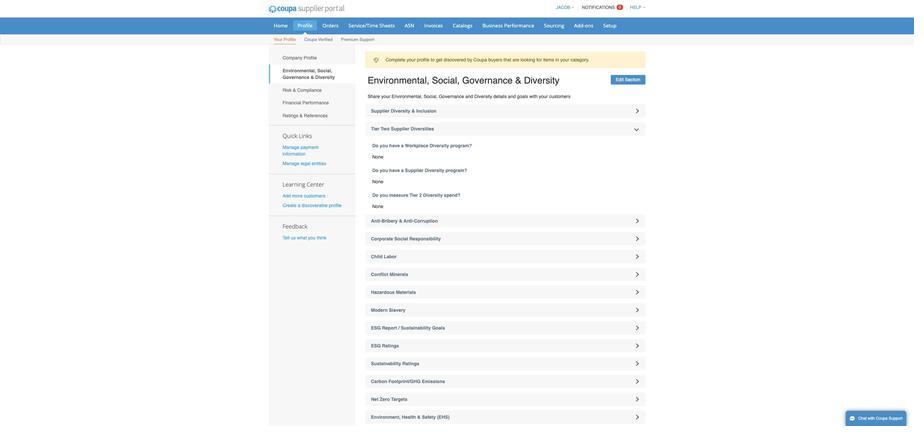 Task type: describe. For each thing, give the bounding box(es) containing it.
tier two supplier diversities button
[[366, 122, 646, 136]]

a for workplace
[[401, 143, 404, 148]]

that
[[504, 57, 512, 63]]

diversity down do you have a workplace diversity program? at the top
[[425, 168, 445, 173]]

esg ratings
[[371, 344, 399, 349]]

diversities
[[411, 126, 434, 132]]

0 vertical spatial with
[[530, 94, 538, 99]]

profile for your profile
[[284, 37, 296, 42]]

1 none from the top
[[373, 154, 384, 160]]

get
[[436, 57, 443, 63]]

by
[[468, 57, 473, 63]]

(ehs)
[[437, 415, 450, 420]]

performance for financial performance
[[303, 100, 329, 106]]

footprint/ghg
[[389, 379, 421, 385]]

us
[[291, 236, 296, 241]]

your right goals
[[539, 94, 548, 99]]

manage for manage payment information
[[283, 145, 300, 150]]

labor
[[384, 254, 397, 260]]

0 horizontal spatial coupa
[[305, 37, 317, 42]]

catalogs link
[[449, 21, 477, 30]]

supplier inside heading
[[371, 108, 390, 114]]

have for supplier
[[390, 168, 400, 173]]

sustainability inside heading
[[371, 361, 401, 367]]

& right risk
[[293, 88, 296, 93]]

sustainability ratings button
[[366, 357, 646, 371]]

profile inside alert
[[417, 57, 430, 63]]

edit section link
[[611, 75, 646, 85]]

anti-bribery & anti-corruption
[[371, 219, 438, 224]]

ratings & references
[[283, 113, 328, 118]]

you for do you have a workplace diversity program?
[[380, 143, 388, 148]]

create a discoverable profile link
[[283, 203, 342, 208]]

invoices
[[425, 22, 443, 29]]

corruption
[[414, 219, 438, 224]]

0
[[619, 5, 622, 10]]

environmental, inside environmental, social, governance & diversity link
[[283, 68, 316, 73]]

company profile link
[[269, 52, 356, 64]]

performance for business performance
[[505, 22, 535, 29]]

category.
[[571, 57, 590, 63]]

diversity inside environmental, social, governance & diversity
[[316, 75, 335, 80]]

0 horizontal spatial environmental, social, governance & diversity
[[283, 68, 335, 80]]

esg report / sustainability goals button
[[366, 322, 646, 335]]

ons
[[586, 22, 594, 29]]

supplier diversity & inclusion
[[371, 108, 437, 114]]

orders link
[[319, 21, 343, 30]]

child labor
[[371, 254, 397, 260]]

in
[[556, 57, 560, 63]]

setup
[[604, 22, 617, 29]]

support inside button
[[890, 417, 903, 421]]

safety
[[422, 415, 436, 420]]

goals
[[433, 326, 445, 331]]

environment,
[[371, 415, 401, 420]]

net
[[371, 397, 379, 402]]

supplier diversity & inclusion heading
[[366, 104, 646, 118]]

diversity right 2 at top
[[424, 193, 443, 198]]

ratings inside 'link'
[[283, 113, 299, 118]]

0 horizontal spatial support
[[360, 37, 375, 42]]

environment, health & safety (ehs)
[[371, 415, 450, 420]]

modern slavery heading
[[366, 304, 646, 317]]

responsibility
[[410, 236, 441, 242]]

carbon footprint/ghg emissions button
[[366, 375, 646, 389]]

corporate social responsibility button
[[366, 232, 646, 246]]

child labor button
[[366, 250, 646, 264]]

do for do you measure tier 2 diversity spend?
[[373, 193, 379, 198]]

references
[[304, 113, 328, 118]]

sourcing
[[545, 22, 565, 29]]

edit section
[[616, 77, 641, 82]]

& left inclusion
[[412, 108, 415, 114]]

profile link
[[294, 21, 317, 30]]

supplier inside heading
[[391, 126, 410, 132]]

tell us what you think button
[[283, 235, 327, 241]]

2 vertical spatial a
[[298, 203, 301, 208]]

payment
[[301, 145, 319, 150]]

setup link
[[600, 21, 621, 30]]

share your environmental, social, governance and diversity details and goals with your customers
[[368, 94, 571, 99]]

anti-bribery & anti-corruption heading
[[366, 215, 646, 228]]

spend?
[[444, 193, 461, 198]]

0 vertical spatial customers
[[550, 94, 571, 99]]

1 horizontal spatial environmental, social, governance & diversity
[[368, 75, 560, 86]]

business performance link
[[479, 21, 539, 30]]

workplace
[[405, 143, 429, 148]]

sustainability ratings heading
[[366, 357, 646, 371]]

ratings for sustainability
[[403, 361, 420, 367]]

2 vertical spatial supplier
[[405, 168, 424, 173]]

catalogs
[[453, 22, 473, 29]]

hazardous materials button
[[366, 286, 646, 299]]

zero
[[380, 397, 390, 402]]

1 and from the left
[[466, 94, 474, 99]]

goals
[[518, 94, 529, 99]]

tell us what you think
[[283, 236, 327, 241]]

your
[[274, 37, 283, 42]]

manage payment information
[[283, 145, 319, 157]]

measure
[[390, 193, 409, 198]]

0 vertical spatial profile
[[298, 22, 313, 29]]

slavery
[[389, 308, 406, 313]]

complete your profile to get discovered by coupa buyers that are looking for items in your category.
[[386, 57, 590, 63]]

esg ratings button
[[366, 340, 646, 353]]

home
[[274, 22, 288, 29]]

& up goals
[[516, 75, 522, 86]]

corporate social responsibility
[[371, 236, 441, 242]]

with inside chat with coupa support button
[[869, 417, 876, 421]]

create
[[283, 203, 297, 208]]

asn
[[405, 22, 415, 29]]

inclusion
[[417, 108, 437, 114]]

add-ons link
[[570, 21, 598, 30]]

premium support
[[341, 37, 375, 42]]

esg report / sustainability goals heading
[[366, 322, 646, 335]]

add-ons
[[575, 22, 594, 29]]

diversity down for
[[524, 75, 560, 86]]

service/time
[[349, 22, 378, 29]]

1 vertical spatial tier
[[410, 193, 418, 198]]

3 none from the top
[[373, 204, 384, 209]]

conflict minerals heading
[[366, 268, 646, 281]]

sourcing link
[[540, 21, 569, 30]]

1 vertical spatial social,
[[432, 75, 460, 86]]

tier two supplier diversities heading
[[366, 122, 646, 136]]

emissions
[[422, 379, 445, 385]]

add more customers
[[283, 193, 326, 199]]

entities
[[312, 161, 327, 166]]

service/time sheets
[[349, 22, 395, 29]]

esg ratings heading
[[366, 340, 646, 353]]

complete
[[386, 57, 406, 63]]

corporate social responsibility heading
[[366, 232, 646, 246]]

center
[[307, 181, 325, 188]]

information
[[283, 151, 306, 157]]

risk
[[283, 88, 292, 93]]

links
[[299, 132, 312, 140]]

modern
[[371, 308, 388, 313]]

modern slavery
[[371, 308, 406, 313]]

ratings for esg
[[382, 344, 399, 349]]

child labor heading
[[366, 250, 646, 264]]



Task type: vqa. For each thing, say whether or not it's contained in the screenshot.
Connection Requests link
no



Task type: locate. For each thing, give the bounding box(es) containing it.
environmental, social, governance & diversity up compliance
[[283, 68, 335, 80]]

1 vertical spatial have
[[390, 168, 400, 173]]

hazardous
[[371, 290, 395, 295]]

2 horizontal spatial coupa
[[877, 417, 888, 421]]

0 horizontal spatial tier
[[371, 126, 380, 132]]

do you measure tier 2 diversity spend?
[[373, 193, 461, 198]]

0 vertical spatial program?
[[451, 143, 472, 148]]

chat
[[859, 417, 868, 421]]

2 and from the left
[[509, 94, 516, 99]]

for
[[537, 57, 542, 63]]

1 vertical spatial program?
[[446, 168, 468, 173]]

have for workplace
[[390, 143, 400, 148]]

anti- up 'corporate social responsibility'
[[404, 219, 414, 224]]

0 horizontal spatial and
[[466, 94, 474, 99]]

1 horizontal spatial support
[[890, 417, 903, 421]]

1 vertical spatial performance
[[303, 100, 329, 106]]

manage for manage legal entities
[[283, 161, 300, 166]]

coupa right 'chat'
[[877, 417, 888, 421]]

coupa verified
[[305, 37, 333, 42]]

2 vertical spatial do
[[373, 193, 379, 198]]

0 vertical spatial performance
[[505, 22, 535, 29]]

manage legal entities link
[[283, 161, 327, 166]]

ratings up 'carbon footprint/ghg emissions'
[[403, 361, 420, 367]]

2 do from the top
[[373, 168, 379, 173]]

notifications 0
[[583, 5, 622, 10]]

0 horizontal spatial anti-
[[371, 219, 382, 224]]

manage inside manage payment information
[[283, 145, 300, 150]]

1 horizontal spatial coupa
[[474, 57, 488, 63]]

social, down get at left top
[[432, 75, 460, 86]]

edit
[[616, 77, 624, 82]]

coupa right "by"
[[474, 57, 488, 63]]

learning
[[283, 181, 305, 188]]

diversity inside dropdown button
[[391, 108, 411, 114]]

environmental, down company profile
[[283, 68, 316, 73]]

two
[[381, 126, 390, 132]]

supplier right two
[[391, 126, 410, 132]]

profile up environmental, social, governance & diversity link
[[304, 55, 317, 61]]

your right share on the left
[[382, 94, 391, 99]]

0 vertical spatial support
[[360, 37, 375, 42]]

coupa supplier portal image
[[264, 1, 349, 18]]

your right complete
[[407, 57, 416, 63]]

help
[[631, 5, 642, 10]]

esg inside "heading"
[[371, 326, 381, 331]]

0 vertical spatial environmental,
[[283, 68, 316, 73]]

and left details
[[466, 94, 474, 99]]

sustainability right /
[[401, 326, 431, 331]]

0 vertical spatial do
[[373, 143, 379, 148]]

2 vertical spatial ratings
[[403, 361, 420, 367]]

materials
[[396, 290, 416, 295]]

2
[[420, 193, 422, 198]]

do
[[373, 143, 379, 148], [373, 168, 379, 173], [373, 193, 379, 198]]

home link
[[270, 21, 292, 30]]

0 horizontal spatial performance
[[303, 100, 329, 106]]

manage
[[283, 145, 300, 150], [283, 161, 300, 166]]

1 vertical spatial environmental,
[[368, 75, 430, 86]]

2 vertical spatial coupa
[[877, 417, 888, 421]]

tier inside dropdown button
[[371, 126, 380, 132]]

1 horizontal spatial ratings
[[382, 344, 399, 349]]

anti- up corporate
[[371, 219, 382, 224]]

targets
[[391, 397, 408, 402]]

1 horizontal spatial with
[[869, 417, 876, 421]]

1 do from the top
[[373, 143, 379, 148]]

notifications
[[583, 5, 615, 10]]

diversity
[[316, 75, 335, 80], [524, 75, 560, 86], [475, 94, 493, 99], [391, 108, 411, 114], [430, 143, 449, 148], [425, 168, 445, 173], [424, 193, 443, 198]]

have down tier two supplier diversities
[[390, 143, 400, 148]]

0 vertical spatial a
[[401, 143, 404, 148]]

discovered
[[444, 57, 466, 63]]

service/time sheets link
[[345, 21, 400, 30]]

manage legal entities
[[283, 161, 327, 166]]

company
[[283, 55, 303, 61]]

manage down information
[[283, 161, 300, 166]]

carbon footprint/ghg emissions heading
[[366, 375, 646, 389]]

program? for do you have a supplier diversity program?
[[446, 168, 468, 173]]

net zero targets heading
[[366, 393, 646, 406]]

to
[[431, 57, 435, 63]]

social, up inclusion
[[424, 94, 438, 99]]

quick links
[[283, 132, 312, 140]]

add-
[[575, 22, 586, 29]]

1 horizontal spatial anti-
[[404, 219, 414, 224]]

do for do you have a supplier diversity program?
[[373, 168, 379, 173]]

diversity left details
[[475, 94, 493, 99]]

& up 'risk & compliance' link
[[311, 75, 314, 80]]

add
[[283, 193, 291, 199]]

environmental, social, governance & diversity
[[283, 68, 335, 80], [368, 75, 560, 86]]

coupa left verified
[[305, 37, 317, 42]]

2 esg from the top
[[371, 344, 381, 349]]

environmental, social, governance & diversity up share your environmental, social, governance and diversity details and goals with your customers
[[368, 75, 560, 86]]

0 horizontal spatial ratings
[[283, 113, 299, 118]]

2 vertical spatial environmental,
[[392, 94, 423, 99]]

performance right business
[[505, 22, 535, 29]]

risk & compliance
[[283, 88, 322, 93]]

0 vertical spatial coupa
[[305, 37, 317, 42]]

1 manage from the top
[[283, 145, 300, 150]]

1 esg from the top
[[371, 326, 381, 331]]

and
[[466, 94, 474, 99], [509, 94, 516, 99]]

program?
[[451, 143, 472, 148], [446, 168, 468, 173]]

esg up sustainability ratings
[[371, 344, 381, 349]]

& inside environmental, social, governance & diversity
[[311, 75, 314, 80]]

program? for do you have a workplace diversity program?
[[451, 143, 472, 148]]

risk & compliance link
[[269, 84, 356, 97]]

& inside 'link'
[[300, 113, 303, 118]]

profile
[[298, 22, 313, 29], [284, 37, 296, 42], [304, 55, 317, 61]]

with right goals
[[530, 94, 538, 99]]

create a discoverable profile
[[283, 203, 342, 208]]

1 vertical spatial with
[[869, 417, 876, 421]]

0 vertical spatial social,
[[318, 68, 333, 73]]

child
[[371, 254, 383, 260]]

/
[[399, 326, 400, 331]]

esg inside heading
[[371, 344, 381, 349]]

2 none from the top
[[373, 179, 384, 185]]

1 have from the top
[[390, 143, 400, 148]]

sustainability inside "heading"
[[401, 326, 431, 331]]

tier left 2 at top
[[410, 193, 418, 198]]

& inside dropdown button
[[399, 219, 403, 224]]

a up measure
[[401, 168, 404, 173]]

governance
[[283, 75, 310, 80], [463, 75, 513, 86], [439, 94, 465, 99]]

your profile
[[274, 37, 296, 42]]

0 horizontal spatial customers
[[304, 193, 326, 199]]

supplier down share on the left
[[371, 108, 390, 114]]

& down financial performance on the left top of the page
[[300, 113, 303, 118]]

carbon footprint/ghg emissions
[[371, 379, 445, 385]]

2 vertical spatial none
[[373, 204, 384, 209]]

1 vertical spatial customers
[[304, 193, 326, 199]]

0 vertical spatial esg
[[371, 326, 381, 331]]

you for do you measure tier 2 diversity spend?
[[380, 193, 388, 198]]

environment, health & safety (ehs) heading
[[366, 411, 646, 424]]

profile right discoverable
[[329, 203, 342, 208]]

you inside button
[[308, 236, 316, 241]]

0 vertical spatial ratings
[[283, 113, 299, 118]]

financial
[[283, 100, 301, 106]]

2 have from the top
[[390, 168, 400, 173]]

net zero targets button
[[366, 393, 646, 406]]

you
[[380, 143, 388, 148], [380, 168, 388, 173], [380, 193, 388, 198], [308, 236, 316, 241]]

a for supplier
[[401, 168, 404, 173]]

hazardous materials
[[371, 290, 416, 295]]

2 anti- from the left
[[404, 219, 414, 224]]

2 vertical spatial social,
[[424, 94, 438, 99]]

1 vertical spatial profile
[[284, 37, 296, 42]]

think
[[317, 236, 327, 241]]

minerals
[[390, 272, 409, 277]]

supplier up do you measure tier 2 diversity spend?
[[405, 168, 424, 173]]

modern slavery button
[[366, 304, 646, 317]]

1 horizontal spatial performance
[[505, 22, 535, 29]]

1 vertical spatial manage
[[283, 161, 300, 166]]

a
[[401, 143, 404, 148], [401, 168, 404, 173], [298, 203, 301, 208]]

1 vertical spatial a
[[401, 168, 404, 173]]

sustainability ratings
[[371, 361, 420, 367]]

do for do you have a workplace diversity program?
[[373, 143, 379, 148]]

profile down coupa supplier portal image
[[298, 22, 313, 29]]

with
[[530, 94, 538, 99], [869, 417, 876, 421]]

navigation containing notifications 0
[[553, 1, 646, 14]]

profile right 'your'
[[284, 37, 296, 42]]

a left "workplace"
[[401, 143, 404, 148]]

esg for esg report / sustainability goals
[[371, 326, 381, 331]]

ratings down the financial
[[283, 113, 299, 118]]

are
[[513, 57, 520, 63]]

1 vertical spatial sustainability
[[371, 361, 401, 367]]

profile for company profile
[[304, 55, 317, 61]]

looking
[[521, 57, 536, 63]]

what
[[297, 236, 307, 241]]

environmental,
[[283, 68, 316, 73], [368, 75, 430, 86], [392, 94, 423, 99]]

0 vertical spatial profile
[[417, 57, 430, 63]]

esg left report
[[371, 326, 381, 331]]

1 vertical spatial supplier
[[391, 126, 410, 132]]

sustainability
[[401, 326, 431, 331], [371, 361, 401, 367]]

diversity right "workplace"
[[430, 143, 449, 148]]

compliance
[[298, 88, 322, 93]]

coupa inside alert
[[474, 57, 488, 63]]

premium
[[341, 37, 359, 42]]

conflict minerals
[[371, 272, 409, 277]]

profile left to
[[417, 57, 430, 63]]

1 horizontal spatial and
[[509, 94, 516, 99]]

supplier
[[371, 108, 390, 114], [391, 126, 410, 132], [405, 168, 424, 173]]

environmental, down complete
[[368, 75, 430, 86]]

hazardous materials heading
[[366, 286, 646, 299]]

0 vertical spatial none
[[373, 154, 384, 160]]

coupa inside button
[[877, 417, 888, 421]]

1 horizontal spatial customers
[[550, 94, 571, 99]]

jacob
[[556, 5, 571, 10]]

1 anti- from the left
[[371, 219, 382, 224]]

and left goals
[[509, 94, 516, 99]]

1 vertical spatial coupa
[[474, 57, 488, 63]]

quick
[[283, 132, 298, 140]]

you for do you have a supplier diversity program?
[[380, 168, 388, 173]]

0 vertical spatial have
[[390, 143, 400, 148]]

manage up information
[[283, 145, 300, 150]]

environmental, up "supplier diversity & inclusion"
[[392, 94, 423, 99]]

a right create
[[298, 203, 301, 208]]

navigation
[[553, 1, 646, 14]]

& right "bribery"
[[399, 219, 403, 224]]

2 vertical spatial profile
[[304, 55, 317, 61]]

manage payment information link
[[283, 145, 319, 157]]

1 vertical spatial esg
[[371, 344, 381, 349]]

asn link
[[401, 21, 419, 30]]

esg report / sustainability goals
[[371, 326, 445, 331]]

anti-bribery & anti-corruption button
[[366, 215, 646, 228]]

1 horizontal spatial profile
[[417, 57, 430, 63]]

environmental, social, governance & diversity link
[[269, 64, 356, 84]]

customers
[[550, 94, 571, 99], [304, 193, 326, 199]]

1 vertical spatial profile
[[329, 203, 342, 208]]

2 horizontal spatial ratings
[[403, 361, 420, 367]]

social, down company profile link in the top of the page
[[318, 68, 333, 73]]

sustainability down esg ratings
[[371, 361, 401, 367]]

1 vertical spatial do
[[373, 168, 379, 173]]

1 vertical spatial support
[[890, 417, 903, 421]]

complete your profile to get discovered by coupa buyers that are looking for items in your category. alert
[[366, 52, 646, 68]]

performance up "references" on the left top of page
[[303, 100, 329, 106]]

chat with coupa support
[[859, 417, 903, 421]]

diversity up tier two supplier diversities
[[391, 108, 411, 114]]

tier
[[371, 126, 380, 132], [410, 193, 418, 198]]

0 vertical spatial tier
[[371, 126, 380, 132]]

your right in
[[561, 57, 570, 63]]

3 do from the top
[[373, 193, 379, 198]]

esg for esg ratings
[[371, 344, 381, 349]]

invoices link
[[420, 21, 448, 30]]

0 horizontal spatial profile
[[329, 203, 342, 208]]

supplier diversity & inclusion button
[[366, 104, 646, 118]]

2 manage from the top
[[283, 161, 300, 166]]

0 vertical spatial sustainability
[[401, 326, 431, 331]]

& left the "safety"
[[418, 415, 421, 420]]

0 horizontal spatial with
[[530, 94, 538, 99]]

1 horizontal spatial tier
[[410, 193, 418, 198]]

have up measure
[[390, 168, 400, 173]]

tier left two
[[371, 126, 380, 132]]

section
[[626, 77, 641, 82]]

social,
[[318, 68, 333, 73], [432, 75, 460, 86], [424, 94, 438, 99]]

with right 'chat'
[[869, 417, 876, 421]]

1 vertical spatial none
[[373, 179, 384, 185]]

1 vertical spatial ratings
[[382, 344, 399, 349]]

governance inside environmental, social, governance & diversity
[[283, 75, 310, 80]]

health
[[402, 415, 416, 420]]

diversity up 'risk & compliance' link
[[316, 75, 335, 80]]

ratings down report
[[382, 344, 399, 349]]

0 vertical spatial manage
[[283, 145, 300, 150]]

0 vertical spatial supplier
[[371, 108, 390, 114]]



